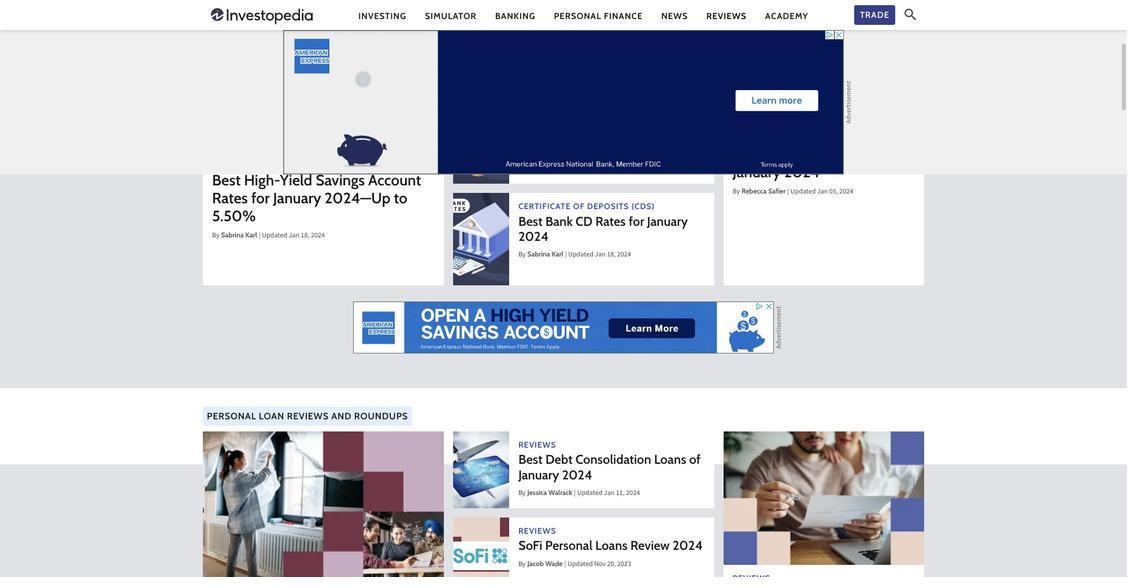 Task type: describe. For each thing, give the bounding box(es) containing it.
by inside the 6 best online banks of january 2024 by rebecca safier updated jan 05, 2024
[[733, 187, 740, 198]]

rebecca
[[742, 187, 767, 196]]

finance
[[604, 11, 643, 21]]

for inside best high-interest checking accounts for january 2024—up to 7.00%
[[572, 26, 587, 42]]

roundups
[[354, 411, 408, 422]]

review
[[631, 539, 670, 554]]

loans inside the best debt consolidation loans of january 2024 by jessica walrack updated jan 11, 2024
[[654, 452, 687, 468]]

reviews link
[[707, 10, 747, 22]]

account
[[368, 171, 421, 190]]

bank
[[546, 214, 573, 229]]

news link
[[662, 10, 688, 22]]

january inside "best bank cd rates for january 2024 by sabrina karl updated jan 18, 2024"
[[647, 214, 688, 229]]

best for best debt consolidation loans of january 2024
[[519, 452, 543, 468]]

loans inside sofi personal loans review 2024 by jacob wade updated nov 20, 2023
[[596, 539, 628, 554]]

debt
[[546, 452, 573, 468]]

investing
[[359, 11, 407, 21]]

best inside best high-interest checking accounts for january 2024—up to 7.00%
[[519, 11, 543, 26]]

jacob
[[528, 560, 544, 568]]

jan inside the 6 best online banks of january 2024 by rebecca safier updated jan 05, 2024
[[818, 187, 828, 198]]

high- for for
[[546, 11, 577, 26]]

academy
[[766, 11, 809, 21]]

banking link
[[495, 10, 536, 22]]

accounts
[[519, 26, 569, 42]]

0 vertical spatial 18,
[[607, 148, 616, 159]]

investopedia custom visual asset showing a bank and a calculator and a document, with the title best bank cd rates image
[[453, 193, 509, 285]]

by inside the best debt consolidation loans of january 2024 by jessica walrack updated jan 11, 2024
[[519, 489, 526, 500]]

2023
[[618, 560, 632, 571]]

banking
[[495, 11, 536, 21]]

personal for personal loan reviews and roundups
[[207, 411, 256, 422]]

updated inside "best bank cd rates for january 2024 by sabrina karl updated jan 18, 2024"
[[569, 250, 594, 261]]

january inside the best debt consolidation loans of january 2024 by jessica walrack updated jan 11, 2024
[[519, 468, 559, 483]]

18, inside "best bank cd rates for january 2024 by sabrina karl updated jan 18, 2024"
[[607, 250, 616, 261]]

investopedia custom asset that shows a change jar, with the title "best high-yield savings account rates" image
[[203, 0, 444, 151]]

for inside "best bank cd rates for january 2024 by sabrina karl updated jan 18, 2024"
[[629, 214, 645, 229]]

0 vertical spatial advertisement element
[[283, 30, 844, 175]]

to inside best high-interest checking accounts for january 2024—up to 7.00%
[[693, 26, 704, 42]]

personal for personal finance
[[554, 11, 602, 21]]

jan inside best high-yield savings account rates for january 2024—up to 5.50% by sabrina karl updated jan 18, 2024
[[289, 231, 300, 242]]

online
[[805, 145, 848, 164]]

best for best bank cd rates for january 2024
[[519, 214, 543, 229]]

and
[[331, 411, 352, 422]]

11,
[[616, 489, 625, 500]]

the
[[733, 145, 757, 164]]

a man reviews a document while a woman looks over his shoulder. image
[[724, 432, 925, 566]]

investopedia custom visual asset showing stacks of change and a certificate, with the title best cd rates image
[[453, 92, 509, 184]]

personal inside sofi personal loans review 2024 by jacob wade updated nov 20, 2023
[[546, 539, 593, 554]]

karl inside best high-yield savings account rates for january 2024—up to 5.50% by sabrina karl updated jan 18, 2024
[[246, 231, 257, 240]]

6
[[761, 145, 769, 164]]

yield
[[280, 171, 312, 190]]

by right the investopedia custom visual asset showing stacks of change and a certificate, with the title best cd rates image
[[519, 148, 526, 159]]

18, inside best high-yield savings account rates for january 2024—up to 5.50% by sabrina karl updated jan 18, 2024
[[301, 231, 310, 242]]

1 vertical spatial advertisement element
[[353, 302, 774, 354]]

2024 inside sofi personal loans review 2024 by jacob wade updated nov 20, 2023
[[673, 539, 703, 554]]

high- for rates
[[244, 171, 280, 190]]

banks
[[851, 145, 890, 164]]

20,
[[608, 560, 616, 571]]

by inside sofi personal loans review 2024 by jacob wade updated nov 20, 2023
[[519, 560, 526, 571]]

updated inside sofi personal loans review 2024 by jacob wade updated nov 20, 2023
[[568, 560, 593, 571]]



Task type: vqa. For each thing, say whether or not it's contained in the screenshot.
decade
no



Task type: locate. For each thing, give the bounding box(es) containing it.
2 vertical spatial personal
[[546, 539, 593, 554]]

high- inside best high-interest checking accounts for january 2024—up to 7.00%
[[546, 11, 577, 26]]

by
[[519, 148, 526, 159], [733, 187, 740, 198], [212, 231, 220, 242], [519, 250, 526, 261], [519, 489, 526, 500], [519, 560, 526, 571]]

7.00%
[[519, 41, 557, 57]]

1 horizontal spatial to
[[693, 26, 704, 42]]

high- inside best high-yield savings account rates for january 2024—up to 5.50% by sabrina karl updated jan 18, 2024
[[244, 171, 280, 190]]

of inside the 6 best online banks of january 2024 by rebecca safier updated jan 05, 2024
[[893, 145, 907, 164]]

best left bank
[[519, 214, 543, 229]]

2024—up inside best high-yield savings account rates for january 2024—up to 5.50% by sabrina karl updated jan 18, 2024
[[325, 189, 391, 208]]

loans right the consolidation
[[654, 452, 687, 468]]

reviews
[[707, 11, 747, 21], [287, 411, 329, 422]]

by right investopedia custom visual asset showing a bank and a calculator and a document, with the title best bank cd rates 'image' in the top of the page
[[519, 250, 526, 261]]

for down personal finance link
[[572, 26, 587, 42]]

interest
[[577, 11, 618, 26]]

updated inside the 6 best online banks of january 2024 by rebecca safier updated jan 05, 2024
[[791, 187, 816, 198]]

0 vertical spatial loans
[[654, 452, 687, 468]]

1 horizontal spatial high-
[[546, 11, 577, 26]]

2 vertical spatial for
[[629, 214, 645, 229]]

loans up 20,
[[596, 539, 628, 554]]

january
[[590, 26, 631, 42], [733, 163, 781, 182], [273, 189, 321, 208], [647, 214, 688, 229], [519, 468, 559, 483]]

0 horizontal spatial 2024—up
[[325, 189, 391, 208]]

rates inside "best bank cd rates for january 2024 by sabrina karl updated jan 18, 2024"
[[596, 214, 626, 229]]

sofi
[[519, 539, 543, 554]]

rates
[[212, 189, 248, 208], [596, 214, 626, 229]]

sofi personal loans review 2024 by jacob wade updated nov 20, 2023
[[519, 539, 703, 571]]

by left jessica
[[519, 489, 526, 500]]

0 vertical spatial for
[[572, 26, 587, 42]]

0 horizontal spatial high-
[[244, 171, 280, 190]]

personal loan reviews and roundups
[[207, 411, 408, 422]]

0 vertical spatial high-
[[546, 11, 577, 26]]

jan
[[595, 148, 606, 159], [818, 187, 828, 198], [289, 231, 300, 242], [595, 250, 606, 261], [604, 489, 615, 500]]

news
[[662, 11, 688, 21]]

1 horizontal spatial 2024—up
[[634, 26, 690, 42]]

1 vertical spatial reviews
[[287, 411, 329, 422]]

simulator link
[[425, 10, 477, 22]]

1 vertical spatial sabrina
[[221, 231, 244, 240]]

0 horizontal spatial of
[[690, 452, 701, 468]]

by left rebecca
[[733, 187, 740, 198]]

loan
[[259, 411, 285, 422]]

best high-yield savings account rates for january 2024—up to 5.50% by sabrina karl updated jan 18, 2024
[[212, 171, 421, 242]]

january inside best high-interest checking accounts for january 2024—up to 7.00%
[[590, 26, 631, 42]]

0 horizontal spatial loans
[[596, 539, 628, 554]]

reviews right news on the right of the page
[[707, 11, 747, 21]]

best inside the best debt consolidation loans of january 2024 by jessica walrack updated jan 11, 2024
[[519, 452, 543, 468]]

karl inside "best bank cd rates for january 2024 by sabrina karl updated jan 18, 2024"
[[552, 250, 564, 259]]

a woman sits on a couch with her legs crossed looking at a laptop image
[[453, 0, 509, 82]]

best online banks image
[[724, 0, 925, 125]]

0 vertical spatial karl
[[552, 148, 564, 157]]

nov
[[595, 560, 606, 571]]

wade
[[546, 560, 563, 568]]

18,
[[607, 148, 616, 159], [301, 231, 310, 242], [607, 250, 616, 261]]

best for best high-yield savings account rates for january 2024—up to 5.50%
[[212, 171, 241, 190]]

best personal loans for debt consolidation 4779764 image
[[453, 432, 509, 509]]

the 6 best online banks of january 2024 by rebecca safier updated jan 05, 2024
[[733, 145, 907, 198]]

of
[[893, 145, 907, 164], [690, 452, 701, 468]]

for
[[572, 26, 587, 42], [251, 189, 270, 208], [629, 214, 645, 229]]

best bank cd rates for january 2024 by sabrina karl updated jan 18, 2024
[[519, 214, 688, 261]]

best high-interest checking accounts for january 2024—up to 7.00% link
[[453, 0, 715, 82]]

search image
[[905, 9, 917, 20]]

best right 6
[[773, 145, 801, 164]]

by inside best high-yield savings account rates for january 2024—up to 5.50% by sabrina karl updated jan 18, 2024
[[212, 231, 220, 242]]

savings
[[316, 171, 365, 190]]

jessica
[[528, 489, 547, 497]]

the sofi logo on a peach background. image
[[453, 518, 509, 578]]

1 vertical spatial rates
[[596, 214, 626, 229]]

simulator
[[425, 11, 477, 21]]

sabrina
[[528, 148, 550, 157], [221, 231, 244, 240], [528, 250, 550, 259]]

investing link
[[359, 10, 407, 22]]

1 vertical spatial loans
[[596, 539, 628, 554]]

trade link
[[855, 5, 896, 25]]

0 vertical spatial sabrina
[[528, 148, 550, 157]]

loans
[[654, 452, 687, 468], [596, 539, 628, 554]]

best up 7.00%
[[519, 11, 543, 26]]

to
[[693, 26, 704, 42], [394, 189, 408, 208]]

0 horizontal spatial reviews
[[287, 411, 329, 422]]

january inside best high-yield savings account rates for january 2024—up to 5.50% by sabrina karl updated jan 18, 2024
[[273, 189, 321, 208]]

2024 inside best high-yield savings account rates for january 2024—up to 5.50% by sabrina karl updated jan 18, 2024
[[311, 231, 325, 242]]

1 horizontal spatial rates
[[596, 214, 626, 229]]

1 vertical spatial of
[[690, 452, 701, 468]]

1 vertical spatial karl
[[246, 231, 257, 240]]

personal finance link
[[554, 10, 643, 22]]

jan inside "best bank cd rates for january 2024 by sabrina karl updated jan 18, 2024"
[[595, 250, 606, 261]]

best up 5.50%
[[212, 171, 241, 190]]

consolidation
[[576, 452, 652, 468]]

by down 5.50%
[[212, 231, 220, 242]]

0 vertical spatial reviews
[[707, 11, 747, 21]]

1 horizontal spatial of
[[893, 145, 907, 164]]

investopedia homepage image
[[211, 7, 313, 25]]

5.50%
[[212, 207, 256, 226]]

personal finance
[[554, 11, 643, 21]]

best inside the 6 best online banks of january 2024 by rebecca safier updated jan 05, 2024
[[773, 145, 801, 164]]

sabrina inside "best bank cd rates for january 2024 by sabrina karl updated jan 18, 2024"
[[528, 250, 550, 259]]

0 vertical spatial personal
[[554, 11, 602, 21]]

2024—up
[[634, 26, 690, 42], [325, 189, 391, 208]]

1 vertical spatial for
[[251, 189, 270, 208]]

sabrina inside by sabrina karl updated jan 18, 2024
[[528, 148, 550, 157]]

by sabrina karl updated jan 18, 2024
[[519, 148, 631, 159]]

2 vertical spatial karl
[[552, 250, 564, 259]]

0 vertical spatial of
[[893, 145, 907, 164]]

january inside the 6 best online banks of january 2024 by rebecca safier updated jan 05, 2024
[[733, 163, 781, 182]]

05,
[[830, 187, 839, 198]]

0 horizontal spatial to
[[394, 189, 408, 208]]

rates inside best high-yield savings account rates for january 2024—up to 5.50% by sabrina karl updated jan 18, 2024
[[212, 189, 248, 208]]

0 horizontal spatial rates
[[212, 189, 248, 208]]

1 vertical spatial 2024—up
[[325, 189, 391, 208]]

trade
[[860, 10, 890, 20]]

updated inside the best debt consolidation loans of january 2024 by jessica walrack updated jan 11, 2024
[[578, 489, 603, 500]]

best debt consolidation loans of january 2024 by jessica walrack updated jan 11, 2024
[[519, 452, 701, 500]]

best inside "best bank cd rates for january 2024 by sabrina karl updated jan 18, 2024"
[[519, 214, 543, 229]]

a woman engaged in diy drapes plastic sheeting over a window. image
[[203, 432, 444, 578]]

1 vertical spatial 18,
[[301, 231, 310, 242]]

karl
[[552, 148, 564, 157], [246, 231, 257, 240], [552, 250, 564, 259]]

karl inside by sabrina karl updated jan 18, 2024
[[552, 148, 564, 157]]

for inside best high-yield savings account rates for january 2024—up to 5.50% by sabrina karl updated jan 18, 2024
[[251, 189, 270, 208]]

walrack
[[549, 489, 573, 497]]

0 vertical spatial 2024—up
[[634, 26, 690, 42]]

2 vertical spatial 18,
[[607, 250, 616, 261]]

to inside best high-yield savings account rates for january 2024—up to 5.50% by sabrina karl updated jan 18, 2024
[[394, 189, 408, 208]]

academy link
[[766, 10, 809, 22]]

0 horizontal spatial for
[[251, 189, 270, 208]]

jan inside the best debt consolidation loans of january 2024 by jessica walrack updated jan 11, 2024
[[604, 489, 615, 500]]

2024—up inside best high-interest checking accounts for january 2024—up to 7.00%
[[634, 26, 690, 42]]

best
[[519, 11, 543, 26], [773, 145, 801, 164], [212, 171, 241, 190], [519, 214, 543, 229], [519, 452, 543, 468]]

1 vertical spatial high-
[[244, 171, 280, 190]]

2 vertical spatial sabrina
[[528, 250, 550, 259]]

1 horizontal spatial reviews
[[707, 11, 747, 21]]

by inside "best bank cd rates for january 2024 by sabrina karl updated jan 18, 2024"
[[519, 250, 526, 261]]

reviews left and in the bottom left of the page
[[287, 411, 329, 422]]

1 vertical spatial personal
[[207, 411, 256, 422]]

sabrina inside best high-yield savings account rates for january 2024—up to 5.50% by sabrina karl updated jan 18, 2024
[[221, 231, 244, 240]]

high-
[[546, 11, 577, 26], [244, 171, 280, 190]]

1 vertical spatial to
[[394, 189, 408, 208]]

1 horizontal spatial for
[[572, 26, 587, 42]]

best inside best high-yield savings account rates for january 2024—up to 5.50% by sabrina karl updated jan 18, 2024
[[212, 171, 241, 190]]

of inside the best debt consolidation loans of january 2024 by jessica walrack updated jan 11, 2024
[[690, 452, 701, 468]]

by left jacob
[[519, 560, 526, 571]]

updated
[[569, 148, 594, 159], [791, 187, 816, 198], [262, 231, 287, 242], [569, 250, 594, 261], [578, 489, 603, 500], [568, 560, 593, 571]]

updated inside best high-yield savings account rates for january 2024—up to 5.50% by sabrina karl updated jan 18, 2024
[[262, 231, 287, 242]]

checking
[[621, 11, 671, 26]]

personal
[[554, 11, 602, 21], [207, 411, 256, 422], [546, 539, 593, 554]]

cd
[[576, 214, 593, 229]]

best high-interest checking accounts for january 2024—up to 7.00%
[[519, 11, 704, 57]]

2 horizontal spatial for
[[629, 214, 645, 229]]

2024
[[618, 148, 631, 159], [785, 163, 820, 182], [840, 187, 854, 198], [519, 229, 549, 245], [311, 231, 325, 242], [618, 250, 631, 261], [562, 468, 593, 483], [626, 489, 640, 500], [673, 539, 703, 554]]

advertisement element
[[283, 30, 844, 175], [353, 302, 774, 354]]

1 horizontal spatial loans
[[654, 452, 687, 468]]

best left debt
[[519, 452, 543, 468]]

safier
[[769, 187, 786, 196]]

0 vertical spatial rates
[[212, 189, 248, 208]]

for left 'yield'
[[251, 189, 270, 208]]

for right cd
[[629, 214, 645, 229]]

0 vertical spatial to
[[693, 26, 704, 42]]



